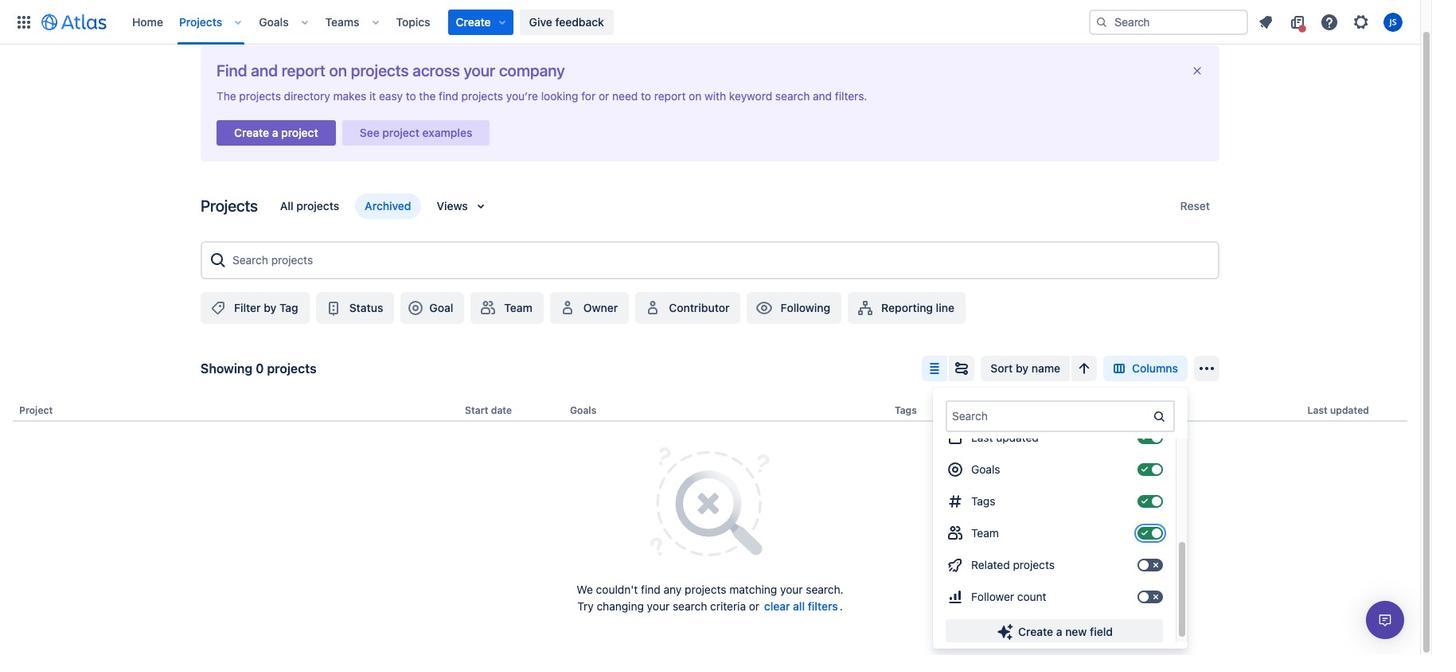 Task type: vqa. For each thing, say whether or not it's contained in the screenshot.
Add team Image
no



Task type: describe. For each thing, give the bounding box(es) containing it.
views
[[437, 199, 468, 213]]

reporting
[[882, 301, 934, 315]]

topics
[[396, 15, 431, 28]]

1 to from the left
[[406, 89, 416, 103]]

switch to... image
[[14, 12, 33, 31]]

columns
[[1133, 362, 1179, 375]]

owner button
[[550, 292, 629, 324]]

keyword
[[730, 89, 773, 103]]

goal button
[[401, 292, 465, 324]]

you're
[[506, 89, 538, 103]]

sort
[[991, 362, 1013, 375]]

the projects directory makes it easy to the find projects you're looking for or need to report on with keyword search and filters.
[[217, 89, 868, 103]]

contributor button
[[636, 292, 741, 324]]

all
[[280, 199, 294, 213]]

search projects image
[[209, 251, 228, 270]]

reporting line
[[882, 301, 955, 315]]

1 horizontal spatial updated
[[1331, 405, 1370, 417]]

a for project
[[272, 126, 278, 139]]

goal
[[430, 301, 453, 315]]

give feedback button
[[520, 9, 614, 35]]

company
[[499, 61, 565, 80]]

filter
[[234, 301, 261, 315]]

the
[[217, 89, 236, 103]]

create a project button
[[217, 115, 336, 151]]

see project examples button
[[342, 115, 490, 151]]

following image
[[755, 299, 775, 318]]

field
[[1090, 625, 1113, 639]]

create button
[[448, 9, 513, 35]]

find inside we couldn't find any projects matching your search. try changing your search criteria or clear all filters .
[[641, 583, 661, 597]]

by for filter
[[264, 301, 277, 315]]

search.
[[806, 583, 844, 597]]

create a project
[[234, 126, 318, 139]]

reset
[[1181, 199, 1211, 213]]

team button
[[471, 292, 544, 324]]

notifications image
[[1257, 12, 1276, 31]]

for
[[582, 89, 596, 103]]

any
[[664, 583, 682, 597]]

status
[[349, 301, 383, 315]]

related projects
[[972, 558, 1055, 572]]

banner containing home
[[0, 0, 1421, 45]]

home link
[[127, 9, 168, 35]]

1 vertical spatial on
[[689, 89, 702, 103]]

projects right the
[[239, 89, 281, 103]]

give
[[529, 15, 553, 28]]

changing
[[597, 600, 644, 613]]

name
[[1032, 362, 1061, 375]]

owner
[[584, 301, 618, 315]]

find and report on projects across your company
[[217, 61, 565, 80]]

by for sort
[[1016, 362, 1029, 375]]

filter by tag button
[[201, 292, 310, 324]]

teams link
[[321, 9, 364, 35]]

2 to from the left
[[641, 89, 652, 103]]

we
[[577, 583, 593, 597]]

0 horizontal spatial and
[[251, 61, 278, 80]]

archived
[[365, 199, 411, 213]]

projects inside top element
[[179, 15, 222, 28]]

see project examples
[[360, 126, 473, 139]]

showing 0 projects
[[201, 362, 317, 376]]

couldn't
[[596, 583, 638, 597]]

related
[[972, 558, 1011, 572]]

follower count
[[972, 590, 1047, 604]]

projects up count
[[1014, 558, 1055, 572]]

new
[[1066, 625, 1088, 639]]

2 vertical spatial your
[[647, 600, 670, 613]]

Search projects field
[[228, 246, 1212, 275]]

filters
[[808, 600, 838, 613]]

need
[[613, 89, 638, 103]]

follower
[[972, 590, 1015, 604]]

line
[[936, 301, 955, 315]]

top element
[[10, 0, 1090, 44]]

.
[[840, 600, 843, 613]]

all projects button
[[271, 194, 349, 219]]

filters.
[[835, 89, 868, 103]]

goals inside "goals" link
[[259, 15, 289, 28]]

examples
[[423, 126, 473, 139]]

0 vertical spatial last updated
[[1308, 405, 1370, 417]]

search field inside banner
[[1090, 9, 1249, 35]]

contributor
[[669, 301, 730, 315]]

home
[[132, 15, 163, 28]]

display as timeline image
[[953, 359, 972, 378]]

projects link
[[174, 9, 227, 35]]

0 vertical spatial find
[[439, 89, 459, 103]]

matching
[[730, 583, 778, 597]]



Task type: locate. For each thing, give the bounding box(es) containing it.
1 vertical spatial your
[[781, 583, 803, 597]]

projects inside we couldn't find any projects matching your search. try changing your search criteria or clear all filters .
[[685, 583, 727, 597]]

1 vertical spatial projects
[[201, 197, 258, 215]]

create for create a new field
[[1019, 625, 1054, 639]]

on left with
[[689, 89, 702, 103]]

create inside popup button
[[456, 15, 491, 28]]

1 horizontal spatial project
[[383, 126, 420, 139]]

project
[[19, 405, 53, 417]]

search field down "name"
[[948, 402, 1150, 431]]

1 vertical spatial by
[[1016, 362, 1029, 375]]

1 vertical spatial search field
[[948, 402, 1150, 431]]

report right need
[[655, 89, 686, 103]]

0 horizontal spatial team
[[504, 301, 533, 315]]

1 vertical spatial goals
[[570, 405, 597, 417]]

banner
[[0, 0, 1421, 45]]

1 vertical spatial team
[[1093, 405, 1118, 417]]

0 vertical spatial a
[[272, 126, 278, 139]]

reporting line button
[[848, 292, 966, 324]]

team down reverse sort order icon
[[1093, 405, 1118, 417]]

create down count
[[1019, 625, 1054, 639]]

1 vertical spatial and
[[813, 89, 832, 103]]

1 horizontal spatial on
[[689, 89, 702, 103]]

topics link
[[392, 9, 435, 35]]

and right the find
[[251, 61, 278, 80]]

0 vertical spatial report
[[282, 61, 326, 80]]

clear all filters button
[[763, 598, 840, 617]]

projects right all
[[297, 199, 339, 213]]

or
[[599, 89, 610, 103], [749, 600, 760, 613]]

search inside we couldn't find any projects matching your search. try changing your search criteria or clear all filters .
[[673, 600, 708, 613]]

project right the see
[[383, 126, 420, 139]]

projects up criteria
[[685, 583, 727, 597]]

give feedback
[[529, 15, 604, 28]]

project
[[281, 126, 318, 139], [383, 126, 420, 139]]

Search field
[[1090, 9, 1249, 35], [948, 402, 1150, 431]]

goals link
[[254, 9, 294, 35]]

1 horizontal spatial and
[[813, 89, 832, 103]]

0
[[256, 362, 264, 376]]

status image
[[324, 299, 343, 318]]

2 horizontal spatial create
[[1019, 625, 1054, 639]]

tags
[[895, 405, 917, 417], [972, 495, 996, 508]]

search down any
[[673, 600, 708, 613]]

0 horizontal spatial report
[[282, 61, 326, 80]]

0 vertical spatial search
[[776, 89, 810, 103]]

0 horizontal spatial create
[[234, 126, 269, 139]]

1 vertical spatial tags
[[972, 495, 996, 508]]

we couldn't find any projects matching your search. try changing your search criteria or clear all filters .
[[577, 583, 844, 613]]

more options image
[[1198, 359, 1217, 378]]

following
[[781, 301, 831, 315]]

projects right 0
[[267, 362, 317, 376]]

0 horizontal spatial last
[[972, 431, 994, 444]]

1 horizontal spatial last updated
[[1308, 405, 1370, 417]]

date
[[491, 405, 512, 417]]

projects inside button
[[297, 199, 339, 213]]

2 vertical spatial goals
[[972, 463, 1001, 476]]

status button
[[316, 292, 395, 324]]

find
[[439, 89, 459, 103], [641, 583, 661, 597]]

0 horizontal spatial your
[[464, 61, 496, 80]]

1 vertical spatial a
[[1057, 625, 1063, 639]]

close banner image
[[1192, 65, 1204, 77]]

0 vertical spatial and
[[251, 61, 278, 80]]

by left tag
[[264, 301, 277, 315]]

1 vertical spatial last updated
[[972, 431, 1039, 444]]

search right keyword
[[776, 89, 810, 103]]

project inside create a project button
[[281, 126, 318, 139]]

1 horizontal spatial last
[[1308, 405, 1328, 417]]

2 horizontal spatial goals
[[972, 463, 1001, 476]]

create a new field
[[1019, 625, 1113, 639]]

1 vertical spatial create
[[234, 126, 269, 139]]

open intercom messenger image
[[1376, 611, 1395, 630]]

makes
[[333, 89, 367, 103]]

0 vertical spatial goals
[[259, 15, 289, 28]]

0 vertical spatial last
[[1308, 405, 1328, 417]]

last
[[1308, 405, 1328, 417], [972, 431, 994, 444]]

1 vertical spatial search
[[673, 600, 708, 613]]

2 vertical spatial team
[[972, 526, 999, 540]]

see
[[360, 126, 380, 139]]

1 horizontal spatial by
[[1016, 362, 1029, 375]]

easy
[[379, 89, 403, 103]]

0 vertical spatial updated
[[1331, 405, 1370, 417]]

projects right home
[[179, 15, 222, 28]]

views button
[[427, 194, 500, 219]]

team up "related"
[[972, 526, 999, 540]]

or inside we couldn't find any projects matching your search. try changing your search criteria or clear all filters .
[[749, 600, 760, 613]]

clear
[[765, 600, 791, 613]]

start
[[465, 405, 489, 417]]

1 horizontal spatial or
[[749, 600, 760, 613]]

1 vertical spatial or
[[749, 600, 760, 613]]

0 horizontal spatial by
[[264, 301, 277, 315]]

account image
[[1384, 12, 1403, 31]]

settings image
[[1352, 12, 1372, 31]]

0 horizontal spatial on
[[329, 61, 347, 80]]

projects up it
[[351, 61, 409, 80]]

or down matching
[[749, 600, 760, 613]]

project down directory
[[281, 126, 318, 139]]

help image
[[1321, 12, 1340, 31]]

1 horizontal spatial report
[[655, 89, 686, 103]]

1 horizontal spatial create
[[456, 15, 491, 28]]

feedback
[[556, 15, 604, 28]]

1 horizontal spatial search
[[776, 89, 810, 103]]

count
[[1018, 590, 1047, 604]]

by inside button
[[264, 301, 277, 315]]

projects up search projects icon
[[201, 197, 258, 215]]

report
[[282, 61, 326, 80], [655, 89, 686, 103]]

0 vertical spatial tags
[[895, 405, 917, 417]]

0 horizontal spatial or
[[599, 89, 610, 103]]

looking
[[541, 89, 579, 103]]

0 vertical spatial by
[[264, 301, 277, 315]]

team left owner button
[[504, 301, 533, 315]]

updated
[[1331, 405, 1370, 417], [997, 431, 1039, 444]]

to left the
[[406, 89, 416, 103]]

by right sort
[[1016, 362, 1029, 375]]

create down the
[[234, 126, 269, 139]]

0 horizontal spatial to
[[406, 89, 416, 103]]

sort by name
[[991, 362, 1061, 375]]

it
[[370, 89, 376, 103]]

projects left you're
[[462, 89, 503, 103]]

tag image
[[209, 299, 228, 318]]

1 horizontal spatial find
[[641, 583, 661, 597]]

or for criteria
[[749, 600, 760, 613]]

archived button
[[355, 194, 421, 219]]

project inside see project examples button
[[383, 126, 420, 139]]

0 horizontal spatial goals
[[259, 15, 289, 28]]

to right need
[[641, 89, 652, 103]]

0 horizontal spatial a
[[272, 126, 278, 139]]

your
[[464, 61, 496, 80], [781, 583, 803, 597], [647, 600, 670, 613]]

all
[[793, 600, 805, 613]]

0 horizontal spatial updated
[[997, 431, 1039, 444]]

across
[[413, 61, 460, 80]]

criteria
[[711, 600, 746, 613]]

by inside dropdown button
[[1016, 362, 1029, 375]]

your right across
[[464, 61, 496, 80]]

directory
[[284, 89, 330, 103]]

create for create
[[456, 15, 491, 28]]

2 project from the left
[[383, 126, 420, 139]]

0 vertical spatial search field
[[1090, 9, 1249, 35]]

create a new field button
[[946, 620, 1164, 645]]

on
[[329, 61, 347, 80], [689, 89, 702, 103]]

find left any
[[641, 583, 661, 597]]

teams
[[325, 15, 360, 28]]

team
[[504, 301, 533, 315], [1093, 405, 1118, 417], [972, 526, 999, 540]]

1 horizontal spatial team
[[972, 526, 999, 540]]

2 horizontal spatial your
[[781, 583, 803, 597]]

columns button
[[1104, 356, 1188, 382]]

all projects
[[280, 199, 339, 213]]

find right the
[[439, 89, 459, 103]]

2 horizontal spatial team
[[1093, 405, 1118, 417]]

create right topics
[[456, 15, 491, 28]]

and
[[251, 61, 278, 80], [813, 89, 832, 103]]

team inside button
[[504, 301, 533, 315]]

and left filters. in the top right of the page
[[813, 89, 832, 103]]

0 vertical spatial team
[[504, 301, 533, 315]]

0 vertical spatial create
[[456, 15, 491, 28]]

1 horizontal spatial a
[[1057, 625, 1063, 639]]

your up all on the right of page
[[781, 583, 803, 597]]

following button
[[748, 292, 842, 324]]

1 horizontal spatial tags
[[972, 495, 996, 508]]

search image
[[1096, 16, 1109, 28]]

1 horizontal spatial your
[[647, 600, 670, 613]]

0 vertical spatial your
[[464, 61, 496, 80]]

sort by name button
[[982, 356, 1071, 382]]

0 horizontal spatial last updated
[[972, 431, 1039, 444]]

tag
[[280, 301, 298, 315]]

1 horizontal spatial to
[[641, 89, 652, 103]]

start date
[[465, 405, 512, 417]]

your for search.
[[781, 583, 803, 597]]

showing
[[201, 362, 253, 376]]

your down any
[[647, 600, 670, 613]]

reset button
[[1171, 194, 1220, 219]]

0 horizontal spatial find
[[439, 89, 459, 103]]

1 horizontal spatial goals
[[570, 405, 597, 417]]

1 vertical spatial last
[[972, 431, 994, 444]]

on up the makes
[[329, 61, 347, 80]]

find
[[217, 61, 247, 80]]

a for new
[[1057, 625, 1063, 639]]

or right for
[[599, 89, 610, 103]]

to
[[406, 89, 416, 103], [641, 89, 652, 103]]

create for create a project
[[234, 126, 269, 139]]

0 vertical spatial or
[[599, 89, 610, 103]]

1 vertical spatial find
[[641, 583, 661, 597]]

the
[[419, 89, 436, 103]]

1 project from the left
[[281, 126, 318, 139]]

or for for
[[599, 89, 610, 103]]

1 vertical spatial report
[[655, 89, 686, 103]]

try
[[578, 600, 594, 613]]

goals
[[259, 15, 289, 28], [570, 405, 597, 417], [972, 463, 1001, 476]]

filter by tag
[[234, 301, 298, 315]]

search field up close banner image
[[1090, 9, 1249, 35]]

with
[[705, 89, 727, 103]]

0 horizontal spatial search
[[673, 600, 708, 613]]

2 vertical spatial create
[[1019, 625, 1054, 639]]

1 vertical spatial updated
[[997, 431, 1039, 444]]

0 horizontal spatial tags
[[895, 405, 917, 417]]

report up directory
[[282, 61, 326, 80]]

display as list image
[[926, 359, 945, 378]]

reverse sort order image
[[1075, 359, 1094, 378]]

search
[[776, 89, 810, 103], [673, 600, 708, 613]]

0 horizontal spatial project
[[281, 126, 318, 139]]

0 vertical spatial on
[[329, 61, 347, 80]]

0 vertical spatial projects
[[179, 15, 222, 28]]

your for company
[[464, 61, 496, 80]]



